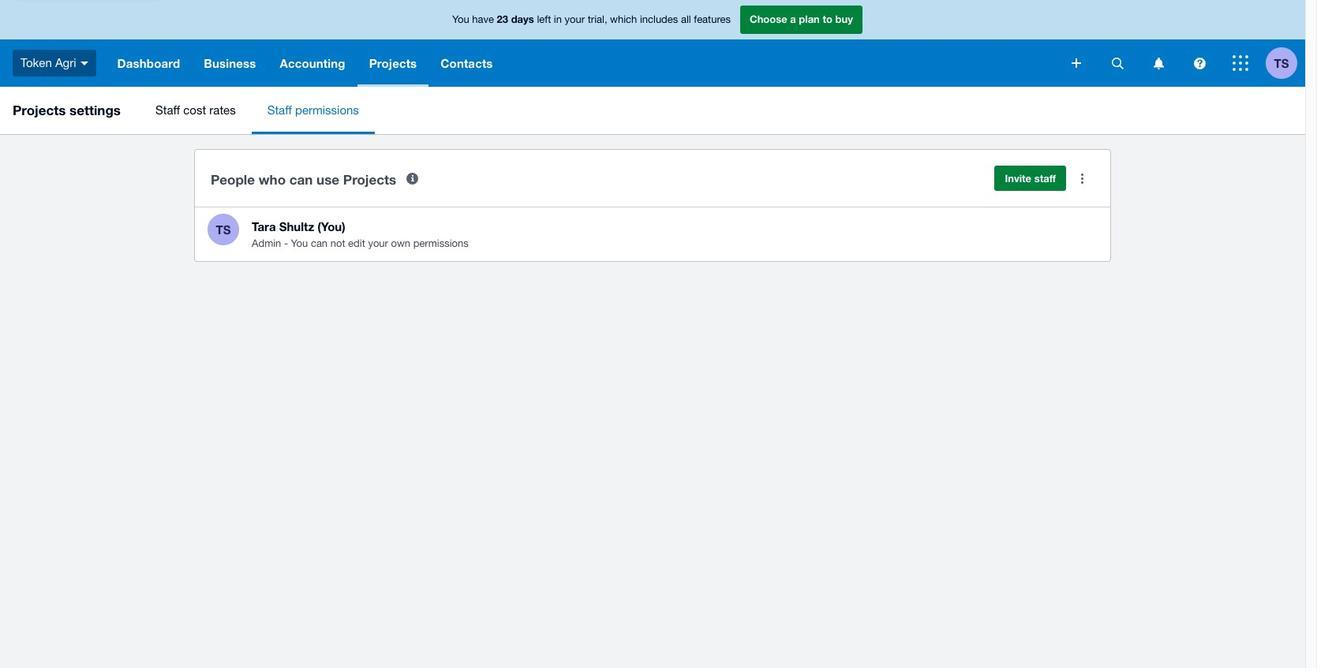 Task type: describe. For each thing, give the bounding box(es) containing it.
(you)
[[318, 219, 345, 234]]

you inside you have 23 days left in your trial, which includes all features
[[452, 14, 469, 25]]

1 svg image from the left
[[1154, 57, 1164, 69]]

0 horizontal spatial ts
[[216, 222, 231, 236]]

own
[[391, 238, 411, 249]]

banner containing ts
[[0, 0, 1306, 87]]

settings
[[70, 102, 121, 118]]

choose
[[750, 13, 787, 25]]

have
[[472, 14, 494, 25]]

permissions inside staff permissions link
[[295, 103, 359, 117]]

you inside tara shultz (you) admin - you can not edit your own permissions
[[291, 238, 308, 249]]

invite
[[1005, 172, 1032, 185]]

who
[[259, 171, 286, 187]]

staff permissions link
[[252, 87, 375, 134]]

agri
[[55, 56, 76, 69]]

in
[[554, 14, 562, 25]]

accounting
[[280, 56, 345, 70]]

dashboard link
[[105, 39, 192, 87]]

projects settings
[[13, 102, 121, 118]]

plan
[[799, 13, 820, 25]]

token agri
[[21, 56, 76, 69]]

tara
[[252, 219, 276, 234]]

shultz
[[279, 219, 314, 234]]

people who can use projects
[[211, 171, 396, 187]]

projects for projects settings
[[13, 102, 66, 118]]

accounting button
[[268, 39, 357, 87]]

people
[[211, 171, 255, 187]]

use
[[317, 171, 339, 187]]

staff cost rates link
[[140, 87, 252, 134]]

invite staff
[[1005, 172, 1056, 185]]

token agri button
[[0, 39, 105, 87]]

2 svg image from the left
[[1194, 57, 1206, 69]]

projects for projects
[[369, 56, 417, 70]]

staff permissions
[[267, 103, 359, 117]]

contacts button
[[429, 39, 505, 87]]

your inside tara shultz (you) admin - you can not edit your own permissions
[[368, 238, 388, 249]]

token
[[21, 56, 52, 69]]



Task type: vqa. For each thing, say whether or not it's contained in the screenshot.
the own
yes



Task type: locate. For each thing, give the bounding box(es) containing it.
admin
[[252, 238, 281, 249]]

1 staff from the left
[[155, 103, 180, 117]]

1 vertical spatial your
[[368, 238, 388, 249]]

can
[[289, 171, 313, 187], [311, 238, 328, 249]]

contacts
[[441, 56, 493, 70]]

0 horizontal spatial permissions
[[295, 103, 359, 117]]

your right the edit
[[368, 238, 388, 249]]

1 horizontal spatial svg image
[[1194, 57, 1206, 69]]

0 vertical spatial you
[[452, 14, 469, 25]]

23
[[497, 13, 508, 25]]

cost
[[183, 103, 206, 117]]

-
[[284, 238, 288, 249]]

which
[[610, 14, 637, 25]]

banner
[[0, 0, 1306, 87]]

invite staff button
[[995, 166, 1066, 191]]

you right the -
[[291, 238, 308, 249]]

staff for staff permissions
[[267, 103, 292, 117]]

your inside you have 23 days left in your trial, which includes all features
[[565, 14, 585, 25]]

staff right rates
[[267, 103, 292, 117]]

permissions down 'accounting' popup button
[[295, 103, 359, 117]]

1 vertical spatial can
[[311, 238, 328, 249]]

0 vertical spatial permissions
[[295, 103, 359, 117]]

you
[[452, 14, 469, 25], [291, 238, 308, 249]]

1 vertical spatial you
[[291, 238, 308, 249]]

your right in
[[565, 14, 585, 25]]

1 horizontal spatial permissions
[[413, 238, 469, 249]]

staff
[[155, 103, 180, 117], [267, 103, 292, 117]]

choose a plan to buy
[[750, 13, 853, 25]]

can left not
[[311, 238, 328, 249]]

your
[[565, 14, 585, 25], [368, 238, 388, 249]]

left
[[537, 14, 551, 25]]

you have 23 days left in your trial, which includes all features
[[452, 13, 731, 25]]

1 horizontal spatial you
[[452, 14, 469, 25]]

0 vertical spatial your
[[565, 14, 585, 25]]

projects left contacts
[[369, 56, 417, 70]]

1 vertical spatial ts
[[216, 222, 231, 236]]

all
[[681, 14, 691, 25]]

projects button
[[357, 39, 429, 87]]

buy
[[836, 13, 853, 25]]

2 staff from the left
[[267, 103, 292, 117]]

you left have
[[452, 14, 469, 25]]

projects right use
[[343, 171, 396, 187]]

0 vertical spatial can
[[289, 171, 313, 187]]

rates
[[209, 103, 236, 117]]

tara shultz (you) admin - you can not edit your own permissions
[[252, 219, 469, 249]]

trial,
[[588, 14, 607, 25]]

features
[[694, 14, 731, 25]]

ts
[[1274, 56, 1289, 70], [216, 222, 231, 236]]

1 horizontal spatial your
[[565, 14, 585, 25]]

edit
[[348, 238, 365, 249]]

ts button
[[1266, 39, 1306, 87]]

projects
[[369, 56, 417, 70], [13, 102, 66, 118], [343, 171, 396, 187]]

includes
[[640, 14, 678, 25]]

can inside tara shultz (you) admin - you can not edit your own permissions
[[311, 238, 328, 249]]

more info image
[[396, 163, 428, 194]]

to
[[823, 13, 833, 25]]

0 horizontal spatial svg image
[[1154, 57, 1164, 69]]

1 vertical spatial projects
[[13, 102, 66, 118]]

permissions
[[295, 103, 359, 117], [413, 238, 469, 249]]

1 vertical spatial permissions
[[413, 238, 469, 249]]

projects inside popup button
[[369, 56, 417, 70]]

staff for staff cost rates
[[155, 103, 180, 117]]

dashboard
[[117, 56, 180, 70]]

1 horizontal spatial staff
[[267, 103, 292, 117]]

a
[[790, 13, 796, 25]]

not
[[330, 238, 345, 249]]

business button
[[192, 39, 268, 87]]

staff cost rates
[[155, 103, 236, 117]]

svg image inside token agri popup button
[[80, 61, 88, 65]]

ts inside popup button
[[1274, 56, 1289, 70]]

svg image
[[1233, 55, 1249, 71], [1112, 57, 1124, 69], [1072, 58, 1081, 68], [80, 61, 88, 65]]

1 horizontal spatial ts
[[1274, 56, 1289, 70]]

business
[[204, 56, 256, 70]]

0 horizontal spatial staff
[[155, 103, 180, 117]]

0 horizontal spatial you
[[291, 238, 308, 249]]

staff left cost
[[155, 103, 180, 117]]

2 vertical spatial projects
[[343, 171, 396, 187]]

svg image
[[1154, 57, 1164, 69], [1194, 57, 1206, 69]]

permissions inside tara shultz (you) admin - you can not edit your own permissions
[[413, 238, 469, 249]]

0 vertical spatial projects
[[369, 56, 417, 70]]

more options image
[[1066, 163, 1098, 194]]

staff
[[1035, 172, 1056, 185]]

0 vertical spatial ts
[[1274, 56, 1289, 70]]

days
[[511, 13, 534, 25]]

permissions right "own"
[[413, 238, 469, 249]]

0 horizontal spatial your
[[368, 238, 388, 249]]

can left use
[[289, 171, 313, 187]]

projects down token
[[13, 102, 66, 118]]



